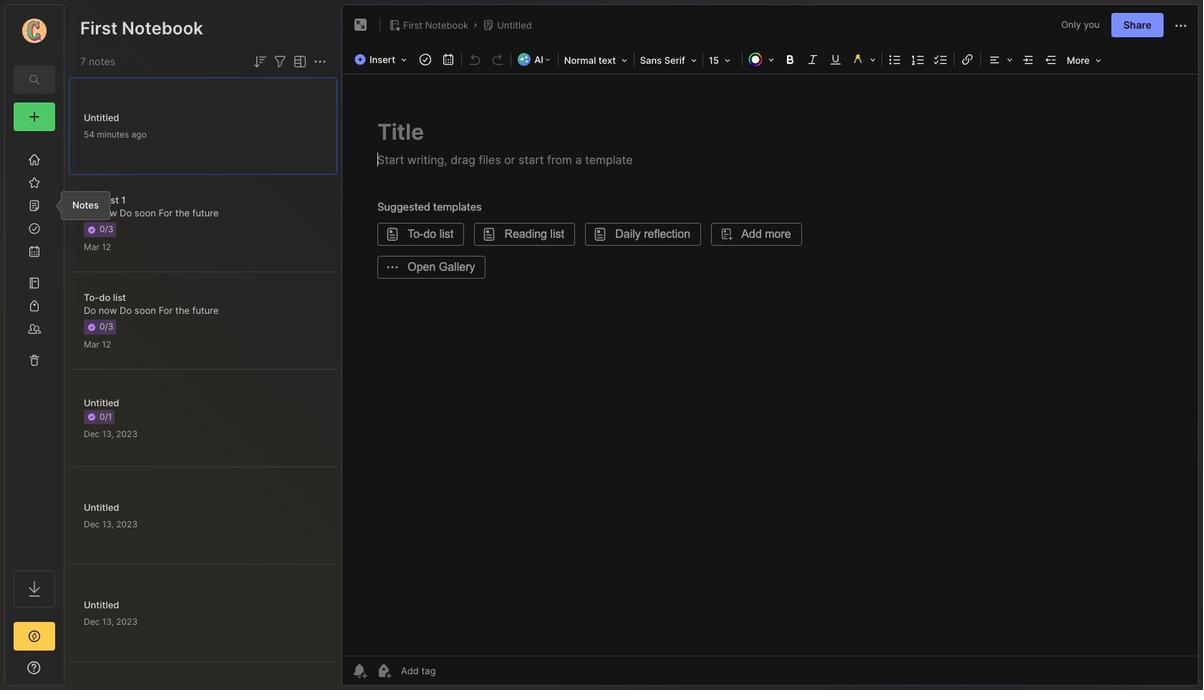Task type: locate. For each thing, give the bounding box(es) containing it.
tree
[[5, 140, 64, 558]]

bulleted list image
[[886, 49, 906, 70]]

Highlight field
[[848, 49, 881, 70]]

more actions image
[[1173, 17, 1190, 34], [312, 53, 329, 70]]

More field
[[1063, 50, 1106, 70]]

note window element
[[342, 4, 1200, 689]]

Sort options field
[[252, 53, 269, 70]]

upgrade image
[[26, 628, 43, 645]]

View options field
[[289, 53, 309, 70]]

click to expand image
[[63, 664, 73, 681]]

Font family field
[[636, 50, 701, 70]]

add tag image
[[376, 662, 393, 679]]

0 vertical spatial more actions image
[[1173, 17, 1190, 34]]

add a reminder image
[[351, 662, 368, 679]]

more actions image for rightmost more actions field
[[1173, 17, 1190, 34]]

More actions field
[[1173, 16, 1190, 34], [312, 53, 329, 70]]

0 horizontal spatial more actions image
[[312, 53, 329, 70]]

Insert field
[[351, 49, 414, 70]]

calendar event image
[[439, 49, 459, 70]]

main element
[[0, 0, 69, 690]]

1 horizontal spatial more actions image
[[1173, 17, 1190, 34]]

0 vertical spatial more actions field
[[1173, 16, 1190, 34]]

Account field
[[5, 16, 64, 45]]

Add filters field
[[272, 53, 289, 70]]

Note Editor text field
[[343, 74, 1199, 656]]

1 horizontal spatial more actions field
[[1173, 16, 1190, 34]]

home image
[[27, 153, 42, 167]]

Heading level field
[[560, 50, 633, 70]]

italic image
[[803, 49, 823, 70]]

1 vertical spatial more actions image
[[312, 53, 329, 70]]

checklist image
[[931, 49, 952, 70]]

1 vertical spatial more actions field
[[312, 53, 329, 70]]

0 horizontal spatial more actions field
[[312, 53, 329, 70]]



Task type: describe. For each thing, give the bounding box(es) containing it.
add filters image
[[272, 53, 289, 70]]

outdent image
[[1042, 49, 1062, 70]]

indent image
[[1019, 49, 1039, 70]]

Font color field
[[744, 49, 779, 70]]

tree inside main element
[[5, 140, 64, 558]]

bold image
[[780, 49, 800, 70]]

insert link image
[[958, 49, 978, 70]]

task image
[[416, 49, 436, 70]]

more actions image for bottommost more actions field
[[312, 53, 329, 70]]

Font size field
[[705, 50, 741, 70]]

underline image
[[826, 49, 846, 70]]

edit search image
[[26, 71, 43, 88]]

Add tag field
[[400, 664, 508, 677]]

expand note image
[[353, 16, 370, 34]]

WHAT'S NEW field
[[5, 656, 64, 679]]

Alignment field
[[983, 49, 1017, 70]]

numbered list image
[[909, 49, 929, 70]]

account image
[[22, 19, 47, 43]]



Task type: vqa. For each thing, say whether or not it's contained in the screenshot.
"Note Editor" text field
yes



